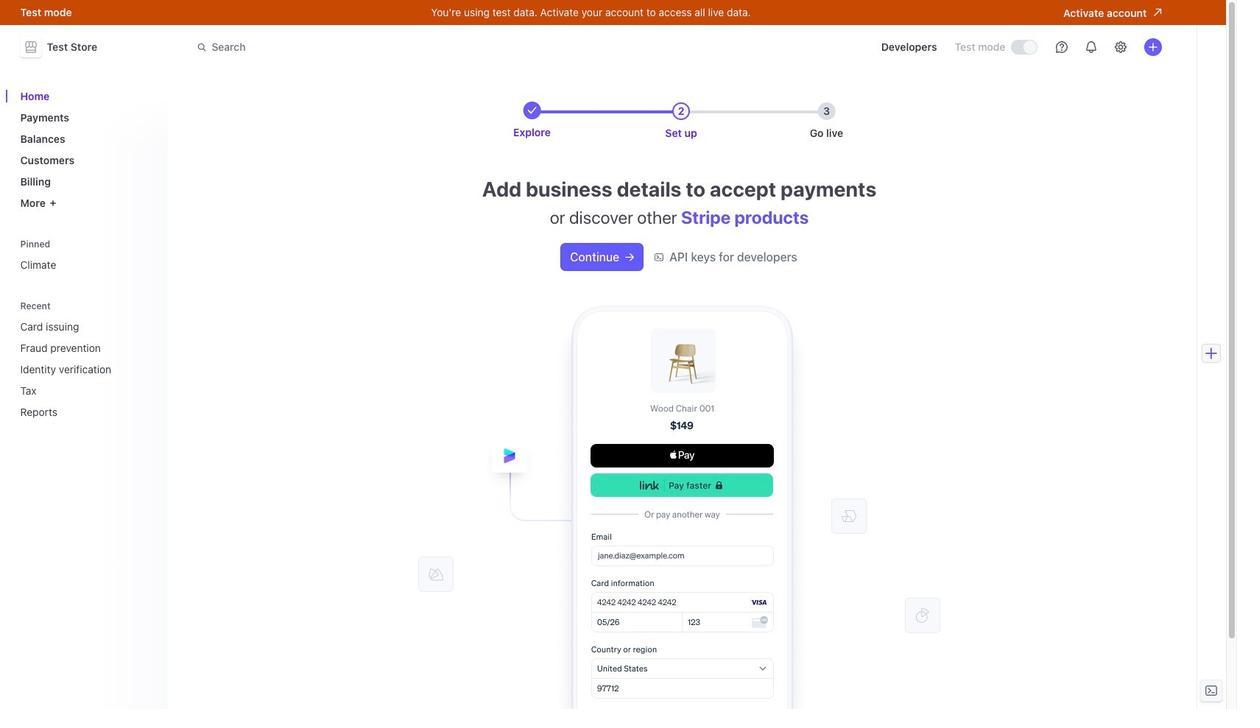 Task type: vqa. For each thing, say whether or not it's contained in the screenshot.
leftmost Atlas
no



Task type: locate. For each thing, give the bounding box(es) containing it.
pinned element
[[14, 234, 159, 277]]

1 recent element from the top
[[14, 296, 159, 424]]

Search text field
[[188, 34, 603, 61]]

notifications image
[[1085, 41, 1097, 53]]

help image
[[1056, 41, 1067, 53]]

settings image
[[1114, 41, 1126, 53]]

2 recent element from the top
[[14, 314, 159, 424]]

svg image
[[625, 253, 634, 262]]

None search field
[[188, 34, 603, 61]]

recent element
[[14, 296, 159, 424], [14, 314, 159, 424]]

clear history image
[[144, 302, 153, 310]]



Task type: describe. For each thing, give the bounding box(es) containing it.
edit pins image
[[144, 240, 153, 249]]

core navigation links element
[[14, 84, 159, 215]]

Test mode checkbox
[[1011, 41, 1036, 54]]



